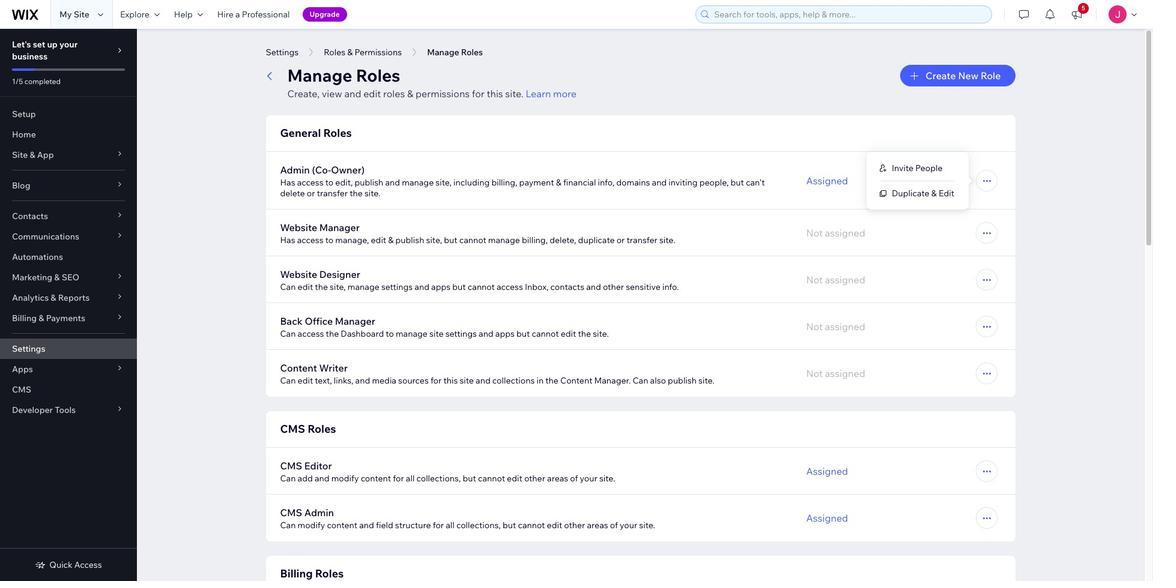 Task type: vqa. For each thing, say whether or not it's contained in the screenshot.
Members to the middle
no



Task type: describe. For each thing, give the bounding box(es) containing it.
permissions
[[355, 47, 402, 58]]

other inside cms editor can add and modify content for all collections, but cannot edit other areas of your site.
[[524, 473, 545, 484]]

for inside cms admin can modify content and field structure for all collections, but cannot edit other areas of your site.
[[433, 520, 444, 531]]

in
[[537, 376, 544, 386]]

for inside cms editor can add and modify content for all collections, but cannot edit other areas of your site.
[[393, 473, 404, 484]]

permissions
[[416, 88, 470, 100]]

Search for tools, apps, help & more... field
[[711, 6, 988, 23]]

developer tools button
[[0, 400, 137, 421]]

professional
[[242, 9, 290, 20]]

cannot for website manager
[[459, 235, 487, 246]]

back office manager can access the dashboard to manage site settings and apps but cannot edit the site.
[[280, 315, 609, 339]]

assigned button for cms roles
[[807, 464, 848, 479]]

sources
[[398, 376, 429, 386]]

can inside back office manager can access the dashboard to manage site settings and apps but cannot edit the site.
[[280, 329, 296, 339]]

roles
[[383, 88, 405, 100]]

cms roles
[[280, 422, 336, 436]]

admin inside cms admin can modify content and field structure for all collections, but cannot edit other areas of your site.
[[305, 507, 334, 519]]

roles & permissions
[[324, 47, 402, 58]]

site. inside content writer can edit text, links, and media sources for this site and collections in the content manager. can also publish site.
[[699, 376, 715, 386]]

website for website designer
[[280, 269, 317, 281]]

contacts
[[551, 282, 585, 293]]

quick access button
[[35, 560, 102, 571]]

settings for settings link
[[12, 344, 45, 354]]

edit
[[939, 188, 954, 199]]

set
[[33, 39, 45, 50]]

site, inside website manager has access to manage, edit & publish site, but cannot manage billing, delete, duplicate or transfer site.
[[426, 235, 442, 246]]

site, inside admin (co-owner) has access to edit, publish and manage site, including billing, payment & financial info, domains and inviting people, but can't delete or transfer the site.
[[436, 177, 452, 188]]

analytics & reports button
[[0, 288, 137, 308]]

create new role
[[926, 70, 1001, 82]]

assigned for general roles
[[807, 175, 848, 187]]

cms for cms admin can modify content and field structure for all collections, but cannot edit other areas of your site.
[[280, 507, 302, 519]]

manage inside website designer can edit the site, manage settings and apps but cannot access inbox, contacts and other sensitive info.
[[348, 282, 380, 293]]

manager inside back office manager can access the dashboard to manage site settings and apps but cannot edit the site.
[[335, 315, 376, 327]]

cannot inside back office manager can access the dashboard to manage site settings and apps but cannot edit the site.
[[532, 329, 559, 339]]

to inside admin (co-owner) has access to edit, publish and manage site, including billing, payment & financial info, domains and inviting people, but can't delete or transfer the site.
[[325, 177, 334, 188]]

invite
[[892, 163, 914, 174]]

and inside manage roles create, view and edit roles & permissions for this site. learn more
[[344, 88, 361, 100]]

info,
[[598, 177, 615, 188]]

payment
[[519, 177, 554, 188]]

settings inside website designer can edit the site, manage settings and apps but cannot access inbox, contacts and other sensitive info.
[[381, 282, 413, 293]]

delete
[[280, 188, 305, 199]]

apps inside website designer can edit the site, manage settings and apps but cannot access inbox, contacts and other sensitive info.
[[431, 282, 451, 293]]

analytics & reports
[[12, 293, 90, 303]]

quick
[[49, 560, 73, 571]]

site inside dropdown button
[[12, 150, 28, 160]]

seo
[[62, 272, 79, 283]]

all inside cms editor can add and modify content for all collections, but cannot edit other areas of your site.
[[406, 473, 415, 484]]

roles & permissions button
[[318, 43, 408, 61]]

access inside website designer can edit the site, manage settings and apps but cannot access inbox, contacts and other sensitive info.
[[497, 282, 523, 293]]

of inside cms editor can add and modify content for all collections, but cannot edit other areas of your site.
[[570, 473, 578, 484]]

manage roles create, view and edit roles & permissions for this site. learn more
[[287, 65, 577, 100]]

domains
[[617, 177, 650, 188]]

the inside admin (co-owner) has access to edit, publish and manage site, including billing, payment & financial info, domains and inviting people, but can't delete or transfer the site.
[[350, 188, 363, 199]]

of inside cms admin can modify content and field structure for all collections, but cannot edit other areas of your site.
[[610, 520, 618, 531]]

(co-
[[312, 164, 331, 176]]

all inside cms admin can modify content and field structure for all collections, but cannot edit other areas of your site.
[[446, 520, 455, 531]]

5 button
[[1064, 0, 1090, 29]]

and left the collections
[[476, 376, 491, 386]]

admin inside admin (co-owner) has access to edit, publish and manage site, including billing, payment & financial info, domains and inviting people, but can't delete or transfer the site.
[[280, 164, 310, 176]]

website for website manager
[[280, 222, 317, 234]]

cannot for website designer
[[468, 282, 495, 293]]

assigned for cms roles
[[807, 466, 848, 478]]

home link
[[0, 124, 137, 145]]

areas inside cms admin can modify content and field structure for all collections, but cannot edit other areas of your site.
[[587, 520, 608, 531]]

inviting
[[669, 177, 698, 188]]

edit inside content writer can edit text, links, and media sources for this site and collections in the content manager. can also publish site.
[[298, 376, 313, 386]]

or inside website manager has access to manage, edit & publish site, but cannot manage billing, delete, duplicate or transfer site.
[[617, 235, 625, 246]]

assigned for website designer
[[825, 274, 866, 286]]

billing for billing & payments
[[12, 313, 37, 324]]

upgrade
[[310, 10, 340, 19]]

not for website manager
[[807, 227, 823, 239]]

& for duplicate & edit
[[931, 188, 937, 199]]

to inside website manager has access to manage, edit & publish site, but cannot manage billing, delete, duplicate or transfer site.
[[325, 235, 334, 246]]

& for roles & permissions
[[347, 47, 353, 58]]

content writer can edit text, links, and media sources for this site and collections in the content manager. can also publish site.
[[280, 362, 715, 386]]

not assigned for website designer
[[807, 274, 866, 286]]

billing & payments
[[12, 313, 85, 324]]

site. inside manage roles create, view and edit roles & permissions for this site. learn more
[[505, 88, 524, 100]]

my
[[59, 9, 72, 20]]

or inside admin (co-owner) has access to edit, publish and manage site, including billing, payment & financial info, domains and inviting people, but can't delete or transfer the site.
[[307, 188, 315, 199]]

create,
[[287, 88, 320, 100]]

the inside website designer can edit the site, manage settings and apps but cannot access inbox, contacts and other sensitive info.
[[315, 282, 328, 293]]

not for back office manager
[[807, 321, 823, 333]]

site. inside cms editor can add and modify content for all collections, but cannot edit other areas of your site.
[[600, 473, 616, 484]]

and up back office manager can access the dashboard to manage site settings and apps but cannot edit the site. in the bottom of the page
[[415, 282, 430, 293]]

cms link
[[0, 380, 137, 400]]

back
[[280, 315, 303, 327]]

3 assigned from the top
[[807, 513, 848, 525]]

hire a professional link
[[210, 0, 297, 29]]

modify inside cms editor can add and modify content for all collections, but cannot edit other areas of your site.
[[331, 473, 359, 484]]

assigned for website manager
[[825, 227, 866, 239]]

and inside cms admin can modify content and field structure for all collections, but cannot edit other areas of your site.
[[359, 520, 374, 531]]

business
[[12, 51, 48, 62]]

office
[[305, 315, 333, 327]]

3 assigned button from the top
[[807, 511, 848, 526]]

the down office
[[326, 329, 339, 339]]

invite people
[[892, 163, 943, 174]]

billing & payments button
[[0, 308, 137, 329]]

duplicate
[[892, 188, 930, 199]]

general
[[280, 126, 321, 140]]

other inside cms admin can modify content and field structure for all collections, but cannot edit other areas of your site.
[[564, 520, 585, 531]]

transfer inside admin (co-owner) has access to edit, publish and manage site, including billing, payment & financial info, domains and inviting people, but can't delete or transfer the site.
[[317, 188, 348, 199]]

edit inside cms editor can add and modify content for all collections, but cannot edit other areas of your site.
[[507, 473, 523, 484]]

view button
[[918, 172, 969, 190]]

but inside cms editor can add and modify content for all collections, but cannot edit other areas of your site.
[[463, 473, 476, 484]]

field
[[376, 520, 393, 531]]

apps inside back office manager can access the dashboard to manage site settings and apps but cannot edit the site.
[[496, 329, 515, 339]]

site. inside back office manager can access the dashboard to manage site settings and apps but cannot edit the site.
[[593, 329, 609, 339]]

your inside let's set up your business
[[59, 39, 78, 50]]

settings link
[[0, 339, 137, 359]]

cannot for cms editor
[[478, 473, 505, 484]]

including
[[454, 177, 490, 188]]

collections, inside cms admin can modify content and field structure for all collections, but cannot edit other areas of your site.
[[457, 520, 501, 531]]

analytics
[[12, 293, 49, 303]]

not assigned for website manager
[[807, 227, 866, 239]]

not for content writer
[[807, 368, 823, 380]]

setup
[[12, 109, 36, 120]]

settings button
[[260, 43, 305, 61]]

my site
[[59, 9, 89, 20]]

inbox,
[[525, 282, 549, 293]]

edit inside back office manager can access the dashboard to manage site settings and apps but cannot edit the site.
[[561, 329, 576, 339]]

links,
[[334, 376, 354, 386]]

and right the contacts
[[587, 282, 601, 293]]

menu containing invite people
[[867, 159, 969, 202]]

roles for cms roles
[[308, 422, 336, 436]]

5
[[1082, 4, 1086, 12]]

cms editor can add and modify content for all collections, but cannot edit other areas of your site.
[[280, 460, 616, 484]]

site. inside website manager has access to manage, edit & publish site, but cannot manage billing, delete, duplicate or transfer site.
[[660, 235, 676, 246]]

sensitive
[[626, 282, 661, 293]]

for inside manage roles create, view and edit roles & permissions for this site. learn more
[[472, 88, 485, 100]]

duplicate
[[578, 235, 615, 246]]

and right edit,
[[385, 177, 400, 188]]

access inside website manager has access to manage, edit & publish site, but cannot manage billing, delete, duplicate or transfer site.
[[297, 235, 324, 246]]

& for marketing & seo
[[54, 272, 60, 283]]

other inside website designer can edit the site, manage settings and apps but cannot access inbox, contacts and other sensitive info.
[[603, 282, 624, 293]]

marketing
[[12, 272, 52, 283]]

cannot inside cms admin can modify content and field structure for all collections, but cannot edit other areas of your site.
[[518, 520, 545, 531]]

billing, inside admin (co-owner) has access to edit, publish and manage site, including billing, payment & financial info, domains and inviting people, but can't delete or transfer the site.
[[492, 177, 518, 188]]

the inside content writer can edit text, links, and media sources for this site and collections in the content manager. can also publish site.
[[546, 376, 559, 386]]

invite people button
[[867, 159, 969, 177]]

apps button
[[0, 359, 137, 380]]

assigned button for general roles
[[807, 174, 848, 188]]

not assigned for back office manager
[[807, 321, 866, 333]]

manage inside website manager has access to manage, edit & publish site, but cannot manage billing, delete, duplicate or transfer site.
[[488, 235, 520, 246]]

blog button
[[0, 175, 137, 196]]

tools
[[55, 405, 76, 416]]

& inside manage roles create, view and edit roles & permissions for this site. learn more
[[407, 88, 414, 100]]

& inside website manager has access to manage, edit & publish site, but cannot manage billing, delete, duplicate or transfer site.
[[388, 235, 394, 246]]

add
[[298, 473, 313, 484]]

hire
[[217, 9, 234, 20]]

manage roles
[[427, 47, 483, 58]]

site & app
[[12, 150, 54, 160]]

roles for manage roles
[[461, 47, 483, 58]]



Task type: locate. For each thing, give the bounding box(es) containing it.
can up billing roles
[[280, 520, 296, 531]]

& inside admin (co-owner) has access to edit, publish and manage site, including billing, payment & financial info, domains and inviting people, but can't delete or transfer the site.
[[556, 177, 562, 188]]

website inside website manager has access to manage, edit & publish site, but cannot manage billing, delete, duplicate or transfer site.
[[280, 222, 317, 234]]

1 horizontal spatial modify
[[331, 473, 359, 484]]

cms inside sidebar element
[[12, 385, 31, 395]]

cannot inside website designer can edit the site, manage settings and apps but cannot access inbox, contacts and other sensitive info.
[[468, 282, 495, 293]]

apps up content writer can edit text, links, and media sources for this site and collections in the content manager. can also publish site.
[[496, 329, 515, 339]]

roles for manage roles create, view and edit roles & permissions for this site. learn more
[[356, 65, 400, 86]]

& inside popup button
[[39, 313, 44, 324]]

site right my
[[74, 9, 89, 20]]

1 vertical spatial billing,
[[522, 235, 548, 246]]

all right structure
[[446, 520, 455, 531]]

not
[[807, 227, 823, 239], [807, 274, 823, 286], [807, 321, 823, 333], [807, 368, 823, 380]]

2 horizontal spatial publish
[[668, 376, 697, 386]]

upgrade button
[[303, 7, 347, 22]]

apps up back office manager can access the dashboard to manage site settings and apps but cannot edit the site. in the bottom of the page
[[431, 282, 451, 293]]

0 vertical spatial of
[[570, 473, 578, 484]]

settings inside back office manager can access the dashboard to manage site settings and apps but cannot edit the site.
[[446, 329, 477, 339]]

the
[[350, 188, 363, 199], [315, 282, 328, 293], [326, 329, 339, 339], [578, 329, 591, 339], [546, 376, 559, 386]]

0 horizontal spatial billing
[[12, 313, 37, 324]]

0 vertical spatial your
[[59, 39, 78, 50]]

can down back
[[280, 329, 296, 339]]

2 vertical spatial to
[[386, 329, 394, 339]]

site, inside website designer can edit the site, manage settings and apps but cannot access inbox, contacts and other sensitive info.
[[330, 282, 346, 293]]

this
[[487, 88, 503, 100], [444, 376, 458, 386]]

content left field
[[327, 520, 358, 531]]

can't
[[746, 177, 765, 188]]

& left permissions
[[347, 47, 353, 58]]

& down analytics & reports
[[39, 313, 44, 324]]

billing, left delete,
[[522, 235, 548, 246]]

learn
[[526, 88, 551, 100]]

0 horizontal spatial transfer
[[317, 188, 348, 199]]

settings down professional
[[266, 47, 299, 58]]

learn more link
[[526, 88, 577, 100]]

1 vertical spatial your
[[580, 473, 598, 484]]

0 horizontal spatial site
[[430, 329, 444, 339]]

manage
[[427, 47, 459, 58], [287, 65, 352, 86]]

access left manage,
[[297, 235, 324, 246]]

areas
[[547, 473, 569, 484], [587, 520, 608, 531]]

not for website designer
[[807, 274, 823, 286]]

to right dashboard
[[386, 329, 394, 339]]

view
[[932, 175, 954, 187]]

website left designer
[[280, 269, 317, 281]]

3 not from the top
[[807, 321, 823, 333]]

0 horizontal spatial or
[[307, 188, 315, 199]]

this left learn at the top left
[[487, 88, 503, 100]]

manage inside back office manager can access the dashboard to manage site settings and apps but cannot edit the site.
[[396, 329, 428, 339]]

2 horizontal spatial your
[[620, 520, 638, 531]]

and down editor
[[315, 473, 330, 484]]

1 horizontal spatial other
[[564, 520, 585, 531]]

create
[[926, 70, 956, 82]]

developer tools
[[12, 405, 76, 416]]

1 vertical spatial other
[[524, 473, 545, 484]]

2 vertical spatial assigned
[[807, 513, 848, 525]]

and right view
[[344, 88, 361, 100]]

transfer inside website manager has access to manage, edit & publish site, but cannot manage billing, delete, duplicate or transfer site.
[[627, 235, 658, 246]]

2 not from the top
[[807, 274, 823, 286]]

the down the contacts
[[578, 329, 591, 339]]

site & app button
[[0, 145, 137, 165]]

but inside website manager has access to manage, edit & publish site, but cannot manage billing, delete, duplicate or transfer site.
[[444, 235, 458, 246]]

0 vertical spatial settings
[[381, 282, 413, 293]]

1 vertical spatial this
[[444, 376, 458, 386]]

0 horizontal spatial settings
[[12, 344, 45, 354]]

of
[[570, 473, 578, 484], [610, 520, 618, 531]]

can for website designer
[[280, 282, 296, 293]]

0 horizontal spatial settings
[[381, 282, 413, 293]]

content
[[361, 473, 391, 484], [327, 520, 358, 531]]

contacts button
[[0, 206, 137, 227]]

all up structure
[[406, 473, 415, 484]]

completed
[[25, 77, 61, 86]]

1 vertical spatial content
[[327, 520, 358, 531]]

0 horizontal spatial manage
[[287, 65, 352, 86]]

billing roles
[[280, 567, 344, 581]]

& right manage,
[[388, 235, 394, 246]]

4 not assigned from the top
[[807, 368, 866, 380]]

publish right manage,
[[396, 235, 424, 246]]

edit,
[[335, 177, 353, 188]]

cms for cms roles
[[280, 422, 305, 436]]

content up field
[[361, 473, 391, 484]]

website inside website designer can edit the site, manage settings and apps but cannot access inbox, contacts and other sensitive info.
[[280, 269, 317, 281]]

publish down owner)
[[355, 177, 384, 188]]

settings up apps
[[12, 344, 45, 354]]

1 vertical spatial of
[[610, 520, 618, 531]]

0 vertical spatial content
[[280, 362, 317, 374]]

admin (co-owner) has access to edit, publish and manage site, including billing, payment & financial info, domains and inviting people, but can't delete or transfer the site.
[[280, 164, 765, 199]]

automations link
[[0, 247, 137, 267]]

manage inside manage roles create, view and edit roles & permissions for this site. learn more
[[287, 65, 352, 86]]

cms admin can modify content and field structure for all collections, but cannot edit other areas of your site.
[[280, 507, 655, 531]]

0 vertical spatial manage
[[427, 47, 459, 58]]

for right sources
[[431, 376, 442, 386]]

0 horizontal spatial your
[[59, 39, 78, 50]]

1 horizontal spatial publish
[[396, 235, 424, 246]]

settings
[[381, 282, 413, 293], [446, 329, 477, 339]]

2 has from the top
[[280, 235, 295, 246]]

cms inside cms editor can add and modify content for all collections, but cannot edit other areas of your site.
[[280, 460, 302, 472]]

1/5
[[12, 77, 23, 86]]

quick access
[[49, 560, 102, 571]]

1 assigned button from the top
[[807, 174, 848, 188]]

0 vertical spatial assigned button
[[807, 174, 848, 188]]

4 assigned from the top
[[825, 368, 866, 380]]

manager inside website manager has access to manage, edit & publish site, but cannot manage billing, delete, duplicate or transfer site.
[[319, 222, 360, 234]]

cms down add on the left of the page
[[280, 507, 302, 519]]

can inside cms admin can modify content and field structure for all collections, but cannot edit other areas of your site.
[[280, 520, 296, 531]]

2 assigned from the top
[[825, 274, 866, 286]]

cms up add on the left of the page
[[280, 460, 302, 472]]

has down general
[[280, 177, 295, 188]]

can left also
[[633, 376, 649, 386]]

the right in
[[546, 376, 559, 386]]

but inside cms admin can modify content and field structure for all collections, but cannot edit other areas of your site.
[[503, 520, 516, 531]]

0 horizontal spatial areas
[[547, 473, 569, 484]]

1 vertical spatial content
[[561, 376, 593, 386]]

explore
[[120, 9, 150, 20]]

1 horizontal spatial transfer
[[627, 235, 658, 246]]

1 vertical spatial all
[[446, 520, 455, 531]]

can for cms admin
[[280, 520, 296, 531]]

2 horizontal spatial other
[[603, 282, 624, 293]]

content up text,
[[280, 362, 317, 374]]

edit inside cms admin can modify content and field structure for all collections, but cannot edit other areas of your site.
[[547, 520, 562, 531]]

2 vertical spatial site,
[[330, 282, 346, 293]]

1 vertical spatial settings
[[12, 344, 45, 354]]

this for content writer
[[444, 376, 458, 386]]

media
[[372, 376, 397, 386]]

cannot inside website manager has access to manage, edit & publish site, but cannot manage billing, delete, duplicate or transfer site.
[[459, 235, 487, 246]]

publish inside admin (co-owner) has access to edit, publish and manage site, including billing, payment & financial info, domains and inviting people, but can't delete or transfer the site.
[[355, 177, 384, 188]]

this for manage roles
[[487, 88, 503, 100]]

1 vertical spatial site
[[460, 376, 474, 386]]

view
[[322, 88, 342, 100]]

1 vertical spatial website
[[280, 269, 317, 281]]

structure
[[395, 520, 431, 531]]

billing, inside website manager has access to manage, edit & publish site, but cannot manage billing, delete, duplicate or transfer site.
[[522, 235, 548, 246]]

site inside content writer can edit text, links, and media sources for this site and collections in the content manager. can also publish site.
[[460, 376, 474, 386]]

1 vertical spatial assigned
[[807, 466, 848, 478]]

role
[[981, 70, 1001, 82]]

manage inside button
[[427, 47, 459, 58]]

to left edit,
[[325, 177, 334, 188]]

& inside button
[[931, 188, 937, 199]]

your inside cms admin can modify content and field structure for all collections, but cannot edit other areas of your site.
[[620, 520, 638, 531]]

admin down add on the left of the page
[[305, 507, 334, 519]]

0 horizontal spatial modify
[[298, 520, 325, 531]]

this inside content writer can edit text, links, and media sources for this site and collections in the content manager. can also publish site.
[[444, 376, 458, 386]]

assigned for back office manager
[[825, 321, 866, 333]]

has inside admin (co-owner) has access to edit, publish and manage site, including billing, payment & financial info, domains and inviting people, but can't delete or transfer the site.
[[280, 177, 295, 188]]

people
[[916, 163, 943, 174]]

to left manage,
[[325, 235, 334, 246]]

site down the home
[[12, 150, 28, 160]]

& left the "financial"
[[556, 177, 562, 188]]

let's
[[12, 39, 31, 50]]

has down the delete
[[280, 235, 295, 246]]

this inside manage roles create, view and edit roles & permissions for this site. learn more
[[487, 88, 503, 100]]

manage roles button
[[421, 43, 489, 61]]

0 vertical spatial settings
[[266, 47, 299, 58]]

1 horizontal spatial billing
[[280, 567, 313, 581]]

access inside back office manager can access the dashboard to manage site settings and apps but cannot edit the site.
[[298, 329, 324, 339]]

people,
[[700, 177, 729, 188]]

marketing & seo
[[12, 272, 79, 283]]

contacts
[[12, 211, 48, 222]]

also
[[650, 376, 666, 386]]

1 horizontal spatial site
[[460, 376, 474, 386]]

automations
[[12, 252, 63, 263]]

and inside cms editor can add and modify content for all collections, but cannot edit other areas of your site.
[[315, 473, 330, 484]]

collections, inside cms editor can add and modify content for all collections, but cannot edit other areas of your site.
[[417, 473, 461, 484]]

manage up view
[[287, 65, 352, 86]]

but inside admin (co-owner) has access to edit, publish and manage site, including billing, payment & financial info, domains and inviting people, but can't delete or transfer the site.
[[731, 177, 744, 188]]

& inside dropdown button
[[30, 150, 35, 160]]

can up back
[[280, 282, 296, 293]]

1 not assigned from the top
[[807, 227, 866, 239]]

0 vertical spatial billing
[[12, 313, 37, 324]]

2 vertical spatial publish
[[668, 376, 697, 386]]

cms for cms editor can add and modify content for all collections, but cannot edit other areas of your site.
[[280, 460, 302, 472]]

the down designer
[[315, 282, 328, 293]]

manager.
[[595, 376, 631, 386]]

2 vertical spatial other
[[564, 520, 585, 531]]

roles for billing roles
[[315, 567, 344, 581]]

access
[[74, 560, 102, 571]]

0 horizontal spatial content
[[327, 520, 358, 531]]

0 vertical spatial admin
[[280, 164, 310, 176]]

0 vertical spatial areas
[[547, 473, 569, 484]]

0 vertical spatial apps
[[431, 282, 451, 293]]

& for analytics & reports
[[51, 293, 56, 303]]

new
[[959, 70, 979, 82]]

can left text,
[[280, 376, 296, 386]]

cms down apps
[[12, 385, 31, 395]]

1 vertical spatial has
[[280, 235, 295, 246]]

website designer can edit the site, manage settings and apps but cannot access inbox, contacts and other sensitive info.
[[280, 269, 679, 293]]

manage,
[[335, 235, 369, 246]]

to inside back office manager can access the dashboard to manage site settings and apps but cannot edit the site.
[[386, 329, 394, 339]]

apps
[[12, 364, 33, 375]]

0 horizontal spatial other
[[524, 473, 545, 484]]

1 horizontal spatial billing,
[[522, 235, 548, 246]]

marketing & seo button
[[0, 267, 137, 288]]

& for billing & payments
[[39, 313, 44, 324]]

1 has from the top
[[280, 177, 295, 188]]

4 not from the top
[[807, 368, 823, 380]]

settings up dashboard
[[381, 282, 413, 293]]

and left field
[[359, 520, 374, 531]]

manage down designer
[[348, 282, 380, 293]]

manage up manage roles create, view and edit roles & permissions for this site. learn more
[[427, 47, 459, 58]]

1 vertical spatial transfer
[[627, 235, 658, 246]]

cannot inside cms editor can add and modify content for all collections, but cannot edit other areas of your site.
[[478, 473, 505, 484]]

0 vertical spatial site
[[430, 329, 444, 339]]

delete,
[[550, 235, 576, 246]]

other
[[603, 282, 624, 293], [524, 473, 545, 484], [564, 520, 585, 531]]

but inside back office manager can access the dashboard to manage site settings and apps but cannot edit the site.
[[517, 329, 530, 339]]

your
[[59, 39, 78, 50], [580, 473, 598, 484], [620, 520, 638, 531]]

writer
[[319, 362, 348, 374]]

0 horizontal spatial publish
[[355, 177, 384, 188]]

sidebar element
[[0, 29, 137, 582]]

and left inviting
[[652, 177, 667, 188]]

hire a professional
[[217, 9, 290, 20]]

collections,
[[417, 473, 461, 484], [457, 520, 501, 531]]

settings inside sidebar element
[[12, 344, 45, 354]]

site. inside admin (co-owner) has access to edit, publish and manage site, including billing, payment & financial info, domains and inviting people, but can't delete or transfer the site.
[[365, 188, 381, 199]]

admin
[[280, 164, 310, 176], [305, 507, 334, 519]]

site inside back office manager can access the dashboard to manage site settings and apps but cannot edit the site.
[[430, 329, 444, 339]]

financial
[[563, 177, 596, 188]]

or right duplicate
[[617, 235, 625, 246]]

0 vertical spatial assigned
[[807, 175, 848, 187]]

modify down add on the left of the page
[[298, 520, 325, 531]]

assigned for content writer
[[825, 368, 866, 380]]

can inside website designer can edit the site, manage settings and apps but cannot access inbox, contacts and other sensitive info.
[[280, 282, 296, 293]]

and up content writer can edit text, links, and media sources for this site and collections in the content manager. can also publish site.
[[479, 329, 494, 339]]

publish inside content writer can edit text, links, and media sources for this site and collections in the content manager. can also publish site.
[[668, 376, 697, 386]]

for right structure
[[433, 520, 444, 531]]

can left add on the left of the page
[[280, 473, 296, 484]]

a
[[235, 9, 240, 20]]

collections
[[493, 376, 535, 386]]

your inside cms editor can add and modify content for all collections, but cannot edit other areas of your site.
[[580, 473, 598, 484]]

1 vertical spatial site
[[12, 150, 28, 160]]

help
[[174, 9, 193, 20]]

1 horizontal spatial your
[[580, 473, 598, 484]]

let's set up your business
[[12, 39, 78, 62]]

1 vertical spatial modify
[[298, 520, 325, 531]]

2 vertical spatial your
[[620, 520, 638, 531]]

site
[[74, 9, 89, 20], [12, 150, 28, 160]]

reports
[[58, 293, 90, 303]]

and right "links,"
[[355, 376, 370, 386]]

and inside back office manager can access the dashboard to manage site settings and apps but cannot edit the site.
[[479, 329, 494, 339]]

manage up website designer can edit the site, manage settings and apps but cannot access inbox, contacts and other sensitive info.
[[488, 235, 520, 246]]

access down (co- on the top left
[[297, 177, 324, 188]]

1 horizontal spatial settings
[[266, 47, 299, 58]]

billing, left payment
[[492, 177, 518, 188]]

1 horizontal spatial or
[[617, 235, 625, 246]]

0 vertical spatial modify
[[331, 473, 359, 484]]

transfer right duplicate
[[627, 235, 658, 246]]

2 assigned button from the top
[[807, 464, 848, 479]]

& for site & app
[[30, 150, 35, 160]]

2 assigned from the top
[[807, 466, 848, 478]]

& left app
[[30, 150, 35, 160]]

0 vertical spatial content
[[361, 473, 391, 484]]

1 horizontal spatial settings
[[446, 329, 477, 339]]

0 vertical spatial this
[[487, 88, 503, 100]]

0 horizontal spatial this
[[444, 376, 458, 386]]

can inside cms editor can add and modify content for all collections, but cannot edit other areas of your site.
[[280, 473, 296, 484]]

edit inside website manager has access to manage, edit & publish site, but cannot manage billing, delete, duplicate or transfer site.
[[371, 235, 386, 246]]

1 assigned from the top
[[807, 175, 848, 187]]

& right roles
[[407, 88, 414, 100]]

content left the 'manager.' at the right bottom of page
[[561, 376, 593, 386]]

0 vertical spatial or
[[307, 188, 315, 199]]

publish inside website manager has access to manage, edit & publish site, but cannot manage billing, delete, duplicate or transfer site.
[[396, 235, 424, 246]]

site. inside cms admin can modify content and field structure for all collections, but cannot edit other areas of your site.
[[639, 520, 655, 531]]

edit inside website designer can edit the site, manage settings and apps but cannot access inbox, contacts and other sensitive info.
[[298, 282, 313, 293]]

0 vertical spatial other
[[603, 282, 624, 293]]

info.
[[663, 282, 679, 293]]

2 not assigned from the top
[[807, 274, 866, 286]]

0 horizontal spatial site
[[12, 150, 28, 160]]

0 vertical spatial publish
[[355, 177, 384, 188]]

cms inside cms admin can modify content and field structure for all collections, but cannot edit other areas of your site.
[[280, 507, 302, 519]]

up
[[47, 39, 58, 50]]

& inside button
[[347, 47, 353, 58]]

1 horizontal spatial content
[[561, 376, 593, 386]]

&
[[347, 47, 353, 58], [407, 88, 414, 100], [30, 150, 35, 160], [556, 177, 562, 188], [931, 188, 937, 199], [388, 235, 394, 246], [54, 272, 60, 283], [51, 293, 56, 303], [39, 313, 44, 324]]

0 horizontal spatial of
[[570, 473, 578, 484]]

1 horizontal spatial manage
[[427, 47, 459, 58]]

0 vertical spatial website
[[280, 222, 317, 234]]

3 not assigned from the top
[[807, 321, 866, 333]]

settings for settings button
[[266, 47, 299, 58]]

1 horizontal spatial site
[[74, 9, 89, 20]]

menu
[[867, 159, 969, 202]]

communications button
[[0, 227, 137, 247]]

1 website from the top
[[280, 222, 317, 234]]

1 vertical spatial billing
[[280, 567, 313, 581]]

1 vertical spatial manager
[[335, 315, 376, 327]]

for right permissions
[[472, 88, 485, 100]]

edit
[[364, 88, 381, 100], [371, 235, 386, 246], [298, 282, 313, 293], [561, 329, 576, 339], [298, 376, 313, 386], [507, 473, 523, 484], [547, 520, 562, 531]]

0 vertical spatial site,
[[436, 177, 452, 188]]

1 vertical spatial manage
[[287, 65, 352, 86]]

or
[[307, 188, 315, 199], [617, 235, 625, 246]]

0 vertical spatial site
[[74, 9, 89, 20]]

& left edit
[[931, 188, 937, 199]]

access down office
[[298, 329, 324, 339]]

manage inside admin (co-owner) has access to edit, publish and manage site, including billing, payment & financial info, domains and inviting people, but can't delete or transfer the site.
[[402, 177, 434, 188]]

1 horizontal spatial all
[[446, 520, 455, 531]]

billing for billing roles
[[280, 567, 313, 581]]

1 horizontal spatial areas
[[587, 520, 608, 531]]

manage for manage roles create, view and edit roles & permissions for this site. learn more
[[287, 65, 352, 86]]

3 assigned from the top
[[825, 321, 866, 333]]

admin up the delete
[[280, 164, 310, 176]]

owner)
[[331, 164, 365, 176]]

0 vertical spatial all
[[406, 473, 415, 484]]

or right the delete
[[307, 188, 315, 199]]

manage left including
[[402, 177, 434, 188]]

blog
[[12, 180, 30, 191]]

access inside admin (co-owner) has access to edit, publish and manage site, including billing, payment & financial info, domains and inviting people, but can't delete or transfer the site.
[[297, 177, 324, 188]]

for up field
[[393, 473, 404, 484]]

content inside cms admin can modify content and field structure for all collections, but cannot edit other areas of your site.
[[327, 520, 358, 531]]

0 vertical spatial billing,
[[492, 177, 518, 188]]

edit inside manage roles create, view and edit roles & permissions for this site. learn more
[[364, 88, 381, 100]]

website down the delete
[[280, 222, 317, 234]]

0 horizontal spatial billing,
[[492, 177, 518, 188]]

modify down editor
[[331, 473, 359, 484]]

website manager has access to manage, edit & publish site, but cannot manage billing, delete, duplicate or transfer site.
[[280, 222, 676, 246]]

cms for cms
[[12, 385, 31, 395]]

not assigned for content writer
[[807, 368, 866, 380]]

the down owner)
[[350, 188, 363, 199]]

manage for manage roles
[[427, 47, 459, 58]]

billing inside popup button
[[12, 313, 37, 324]]

0 vertical spatial to
[[325, 177, 334, 188]]

1 vertical spatial publish
[[396, 235, 424, 246]]

has inside website manager has access to manage, edit & publish site, but cannot manage billing, delete, duplicate or transfer site.
[[280, 235, 295, 246]]

roles for general roles
[[323, 126, 352, 140]]

1 not from the top
[[807, 227, 823, 239]]

1 horizontal spatial of
[[610, 520, 618, 531]]

1 vertical spatial settings
[[446, 329, 477, 339]]

0 horizontal spatial apps
[[431, 282, 451, 293]]

1 vertical spatial admin
[[305, 507, 334, 519]]

manager up dashboard
[[335, 315, 376, 327]]

0 horizontal spatial content
[[280, 362, 317, 374]]

1 vertical spatial or
[[617, 235, 625, 246]]

areas inside cms editor can add and modify content for all collections, but cannot edit other areas of your site.
[[547, 473, 569, 484]]

can for cms editor
[[280, 473, 296, 484]]

manage up sources
[[396, 329, 428, 339]]

app
[[37, 150, 54, 160]]

settings
[[266, 47, 299, 58], [12, 344, 45, 354]]

modify inside cms admin can modify content and field structure for all collections, but cannot edit other areas of your site.
[[298, 520, 325, 531]]

cms up editor
[[280, 422, 305, 436]]

0 vertical spatial has
[[280, 177, 295, 188]]

for inside content writer can edit text, links, and media sources for this site and collections in the content manager. can also publish site.
[[431, 376, 442, 386]]

but inside website designer can edit the site, manage settings and apps but cannot access inbox, contacts and other sensitive info.
[[453, 282, 466, 293]]

this right sources
[[444, 376, 458, 386]]

communications
[[12, 231, 79, 242]]

developer
[[12, 405, 53, 416]]

manager up manage,
[[319, 222, 360, 234]]

1 assigned from the top
[[825, 227, 866, 239]]

1 vertical spatial areas
[[587, 520, 608, 531]]

roles inside manage roles create, view and edit roles & permissions for this site. learn more
[[356, 65, 400, 86]]

2 vertical spatial assigned button
[[807, 511, 848, 526]]

2 website from the top
[[280, 269, 317, 281]]

for
[[472, 88, 485, 100], [431, 376, 442, 386], [393, 473, 404, 484], [433, 520, 444, 531]]

can for content writer
[[280, 376, 296, 386]]

& left reports
[[51, 293, 56, 303]]

& left seo
[[54, 272, 60, 283]]

transfer down (co- on the top left
[[317, 188, 348, 199]]

0 horizontal spatial all
[[406, 473, 415, 484]]

publish right also
[[668, 376, 697, 386]]

access left inbox, at the left
[[497, 282, 523, 293]]

billing
[[12, 313, 37, 324], [280, 567, 313, 581]]

content inside cms editor can add and modify content for all collections, but cannot edit other areas of your site.
[[361, 473, 391, 484]]

not assigned
[[807, 227, 866, 239], [807, 274, 866, 286], [807, 321, 866, 333], [807, 368, 866, 380]]

1 vertical spatial site,
[[426, 235, 442, 246]]

1 vertical spatial assigned button
[[807, 464, 848, 479]]

settings up content writer can edit text, links, and media sources for this site and collections in the content manager. can also publish site.
[[446, 329, 477, 339]]

0 vertical spatial manager
[[319, 222, 360, 234]]



